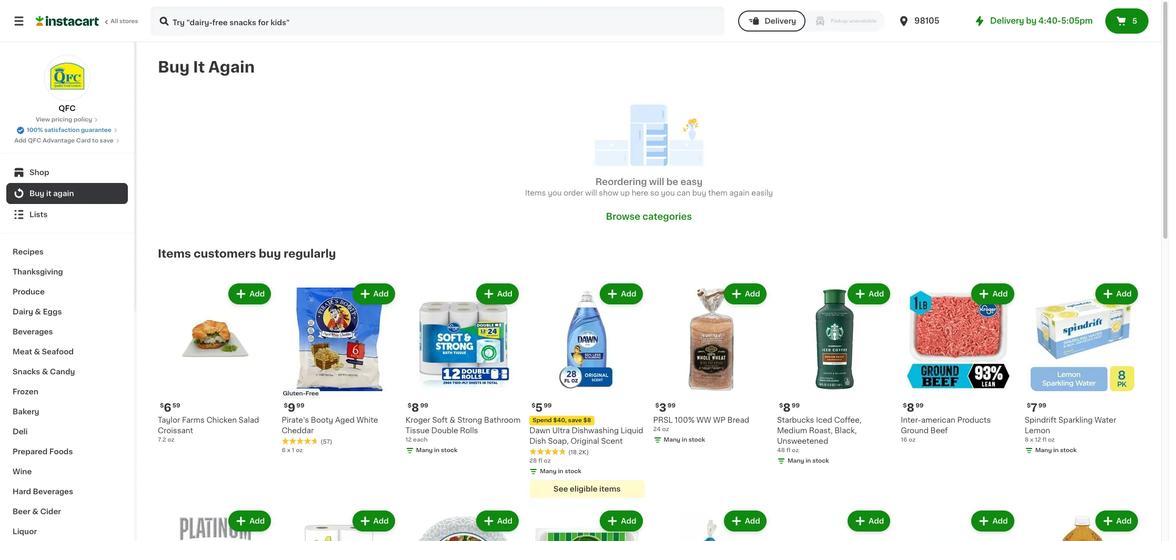Task type: locate. For each thing, give the bounding box(es) containing it.
0 vertical spatial buy
[[693, 190, 707, 197]]

many in stock
[[664, 437, 706, 443], [416, 448, 458, 454], [1036, 448, 1077, 454], [788, 458, 830, 464], [540, 469, 582, 475]]

$ up the starbucks
[[780, 403, 784, 409]]

stock for 12
[[1061, 448, 1077, 454]]

0 horizontal spatial 100%
[[27, 127, 43, 133]]

12 inside kroger soft & strong bathroom tissue double rolls 12 each
[[406, 437, 412, 443]]

1 vertical spatial will
[[586, 190, 597, 197]]

oz right 28
[[544, 458, 551, 464]]

liquor link
[[6, 522, 128, 542]]

buy down easy at the right of page
[[693, 190, 707, 197]]

1 you from the left
[[548, 190, 562, 197]]

0 vertical spatial items
[[525, 190, 546, 197]]

many for oz
[[664, 437, 681, 443]]

1 vertical spatial qfc
[[28, 138, 41, 144]]

many in stock up see
[[540, 469, 582, 475]]

0 horizontal spatial 5
[[536, 403, 543, 414]]

again right it
[[53, 190, 74, 197]]

1 vertical spatial buy
[[259, 249, 281, 260]]

kroger
[[406, 417, 431, 424]]

3 $ from the left
[[408, 403, 412, 409]]

you
[[548, 190, 562, 197], [661, 190, 675, 197]]

None search field
[[151, 6, 725, 36]]

wine link
[[6, 462, 128, 482]]

frozen
[[13, 389, 38, 396]]

5
[[1133, 17, 1138, 25], [536, 403, 543, 414]]

99 up spend on the bottom of page
[[544, 403, 552, 409]]

fl right 48
[[787, 448, 791, 454]]

& inside beer & cider link
[[32, 509, 38, 516]]

2 $ 8 99 from the left
[[780, 403, 800, 414]]

bread
[[728, 417, 750, 424]]

snacks
[[13, 369, 40, 376]]

product group containing 7
[[1025, 282, 1141, 457]]

1 horizontal spatial 12
[[1036, 437, 1042, 443]]

1 horizontal spatial will
[[650, 178, 665, 187]]

shop
[[29, 169, 49, 176]]

$ for spindrift sparkling water lemon
[[1028, 403, 1031, 409]]

meat & seafood
[[13, 349, 74, 356]]

easy
[[681, 178, 703, 187]]

buy it again link
[[6, 183, 128, 204]]

6 left 59
[[164, 403, 172, 414]]

dawn ultra dishwashing liquid dish soap, original scent
[[530, 427, 644, 445]]

0 vertical spatial will
[[650, 178, 665, 187]]

oz down the lemon
[[1049, 437, 1056, 443]]

product group
[[158, 282, 273, 445], [282, 282, 397, 455], [406, 282, 521, 457], [530, 282, 645, 498], [654, 282, 769, 447], [778, 282, 893, 468], [901, 282, 1017, 445], [1025, 282, 1141, 457], [158, 509, 273, 542], [282, 509, 397, 542], [406, 509, 521, 542], [530, 509, 645, 542], [654, 509, 769, 542], [778, 509, 893, 542], [901, 509, 1017, 542], [1025, 509, 1141, 542]]

spindrift sparkling water lemon 8 x 12 fl oz
[[1025, 417, 1117, 443]]

product group containing 5
[[530, 282, 645, 498]]

1 vertical spatial fl
[[787, 448, 791, 454]]

buy for buy it again
[[29, 190, 44, 197]]

0 horizontal spatial $ 8 99
[[408, 403, 429, 414]]

many in stock for oz
[[664, 437, 706, 443]]

$ for kroger soft & strong bathroom tissue double rolls
[[408, 403, 412, 409]]

& for cider
[[32, 509, 38, 516]]

1 vertical spatial buy
[[29, 190, 44, 197]]

oz inside starbucks iced coffee, medium roast, black, unsweetened 48 fl oz
[[792, 448, 799, 454]]

stock down spindrift sparkling water lemon 8 x 12 fl oz
[[1061, 448, 1077, 454]]

1 horizontal spatial 100%
[[675, 417, 695, 424]]

8 up "kroger"
[[412, 403, 419, 414]]

beverages down dairy & eggs
[[13, 329, 53, 336]]

$ up spindrift
[[1028, 403, 1031, 409]]

99 right 7
[[1039, 403, 1047, 409]]

28
[[530, 458, 537, 464]]

2 12 from the left
[[1036, 437, 1042, 443]]

1 $ from the left
[[160, 403, 164, 409]]

many in stock for 12
[[1036, 448, 1077, 454]]

7 99 from the left
[[1039, 403, 1047, 409]]

order
[[564, 190, 584, 197]]

delivery inside 'link'
[[991, 17, 1025, 25]]

reordering will be easy items you order will show up here so you can buy them again easily
[[525, 178, 773, 197]]

$ 8 99 up "kroger"
[[408, 403, 429, 414]]

products
[[958, 417, 992, 424]]

bathroom
[[484, 417, 521, 424]]

taylor farms chicken salad croissant 7.2 oz
[[158, 417, 259, 443]]

99 for pirate's booty aged white cheddar
[[297, 403, 305, 409]]

0 horizontal spatial buy
[[29, 190, 44, 197]]

frozen link
[[6, 382, 128, 402]]

100% inside prsl 100% ww wp bread 24 oz
[[675, 417, 695, 424]]

in for double
[[434, 448, 440, 454]]

again
[[730, 190, 750, 197], [53, 190, 74, 197]]

can
[[677, 190, 691, 197]]

0 vertical spatial buy
[[158, 59, 190, 75]]

eggs
[[43, 309, 62, 316]]

1 horizontal spatial you
[[661, 190, 675, 197]]

& inside dairy & eggs link
[[35, 309, 41, 316]]

again inside reordering will be easy items you order will show up here so you can buy them again easily
[[730, 190, 750, 197]]

many down prsl
[[664, 437, 681, 443]]

buy left regularly
[[259, 249, 281, 260]]

8 up the starbucks
[[784, 403, 791, 414]]

x down the lemon
[[1031, 437, 1034, 443]]

100% left "ww"
[[675, 417, 695, 424]]

99 inside $ 5 99
[[544, 403, 552, 409]]

delivery inside button
[[765, 17, 797, 25]]

fl right 28
[[539, 458, 543, 464]]

4 99 from the left
[[668, 403, 676, 409]]

& left candy
[[42, 369, 48, 376]]

0 vertical spatial save
[[100, 138, 114, 144]]

8 up inter- on the bottom right
[[907, 403, 915, 414]]

99 for prsl 100% ww wp bread
[[668, 403, 676, 409]]

bakery
[[13, 409, 39, 416]]

oz down unsweetened
[[792, 448, 799, 454]]

$ up spend on the bottom of page
[[532, 403, 536, 409]]

stock down starbucks iced coffee, medium roast, black, unsweetened 48 fl oz
[[813, 458, 830, 464]]

& right beer at the bottom of the page
[[32, 509, 38, 516]]

$ up prsl
[[656, 403, 660, 409]]

$ for pirate's booty aged white cheddar
[[284, 403, 288, 409]]

99 up inter- on the bottom right
[[916, 403, 924, 409]]

2 horizontal spatial $ 8 99
[[904, 403, 924, 414]]

stock for unsweetened
[[813, 458, 830, 464]]

6
[[164, 403, 172, 414], [282, 448, 286, 454]]

product group containing 6
[[158, 282, 273, 445]]

0 horizontal spatial delivery
[[765, 17, 797, 25]]

0 vertical spatial x
[[1031, 437, 1034, 443]]

28 fl oz
[[530, 458, 551, 464]]

all stores
[[111, 18, 138, 24]]

0 vertical spatial fl
[[1043, 437, 1047, 443]]

oz inside taylor farms chicken salad croissant 7.2 oz
[[168, 437, 175, 443]]

show
[[599, 190, 619, 197]]

9
[[288, 403, 296, 414]]

$ 8 99
[[408, 403, 429, 414], [780, 403, 800, 414], [904, 403, 924, 414]]

0 horizontal spatial buy
[[259, 249, 281, 260]]

2 horizontal spatial fl
[[1043, 437, 1047, 443]]

deli link
[[6, 422, 128, 442]]

99 right 9
[[297, 403, 305, 409]]

bakery link
[[6, 402, 128, 422]]

0 horizontal spatial 12
[[406, 437, 412, 443]]

will
[[650, 178, 665, 187], [586, 190, 597, 197]]

4 $ from the left
[[532, 403, 536, 409]]

100% satisfaction guarantee button
[[16, 124, 118, 135]]

$ down gluten-
[[284, 403, 288, 409]]

$ for starbucks iced coffee, medium roast, black, unsweetened
[[780, 403, 784, 409]]

0 horizontal spatial save
[[100, 138, 114, 144]]

oz inside inter-american products ground beef 16 oz
[[909, 437, 916, 443]]

view pricing policy
[[36, 117, 92, 123]]

instacart logo image
[[36, 15, 99, 27]]

booty
[[311, 417, 333, 424]]

1 horizontal spatial save
[[569, 418, 582, 424]]

in up see
[[558, 469, 564, 475]]

meat & seafood link
[[6, 342, 128, 362]]

stock for double
[[441, 448, 458, 454]]

items left "order"
[[525, 190, 546, 197]]

5:05pm
[[1062, 17, 1094, 25]]

eligible
[[570, 486, 598, 493]]

1 horizontal spatial buy
[[158, 59, 190, 75]]

save right to
[[100, 138, 114, 144]]

many in stock down prsl 100% ww wp bread 24 oz
[[664, 437, 706, 443]]

$ for spend $40, save $8
[[532, 403, 536, 409]]

6 $ from the left
[[780, 403, 784, 409]]

$ for inter-american products ground beef
[[904, 403, 907, 409]]

$ left 59
[[160, 403, 164, 409]]

in down prsl 100% ww wp bread 24 oz
[[682, 437, 688, 443]]

$ inside $ 9 99
[[284, 403, 288, 409]]

x
[[1031, 437, 1034, 443], [287, 448, 291, 454]]

many in stock down unsweetened
[[788, 458, 830, 464]]

oz right 7.2 on the left bottom of the page
[[168, 437, 175, 443]]

1 vertical spatial save
[[569, 418, 582, 424]]

items inside reordering will be easy items you order will show up here so you can buy them again easily
[[525, 190, 546, 197]]

5 $ from the left
[[656, 403, 660, 409]]

& inside the meat & seafood link
[[34, 349, 40, 356]]

1 vertical spatial 100%
[[675, 417, 695, 424]]

snacks & candy
[[13, 369, 75, 376]]

fl down the lemon
[[1043, 437, 1047, 443]]

1 horizontal spatial $ 8 99
[[780, 403, 800, 414]]

many down the lemon
[[1036, 448, 1053, 454]]

$ inside $ 5 99
[[532, 403, 536, 409]]

2 99 from the left
[[420, 403, 429, 409]]

oz
[[663, 427, 670, 433], [168, 437, 175, 443], [909, 437, 916, 443], [1049, 437, 1056, 443], [296, 448, 303, 454], [792, 448, 799, 454], [544, 458, 551, 464]]

$ 8 99 up the starbucks
[[780, 403, 800, 414]]

beverages up cider
[[33, 489, 73, 496]]

prepared
[[13, 449, 48, 456]]

many down the each
[[416, 448, 433, 454]]

$ inside the $ 3 99
[[656, 403, 660, 409]]

dairy & eggs link
[[6, 302, 128, 322]]

$ 9 99
[[284, 403, 305, 414]]

1 vertical spatial items
[[158, 249, 191, 260]]

stock down double
[[441, 448, 458, 454]]

99 right 3
[[668, 403, 676, 409]]

qfc down view at the top of the page
[[28, 138, 41, 144]]

browse categories link
[[606, 211, 692, 223]]

wine
[[13, 469, 32, 476]]

1 horizontal spatial 6
[[282, 448, 286, 454]]

in down unsweetened
[[806, 458, 812, 464]]

many in stock down the each
[[416, 448, 458, 454]]

in
[[682, 437, 688, 443], [434, 448, 440, 454], [1054, 448, 1059, 454], [806, 458, 812, 464], [558, 469, 564, 475]]

0 vertical spatial 5
[[1133, 17, 1138, 25]]

1 horizontal spatial x
[[1031, 437, 1034, 443]]

$ inside $ 6 59
[[160, 403, 164, 409]]

1 horizontal spatial fl
[[787, 448, 791, 454]]

be
[[667, 178, 679, 187]]

3 99 from the left
[[544, 403, 552, 409]]

0 horizontal spatial items
[[158, 249, 191, 260]]

many down unsweetened
[[788, 458, 805, 464]]

2 vertical spatial fl
[[539, 458, 543, 464]]

99 for spend $40, save $8
[[544, 403, 552, 409]]

stores
[[119, 18, 138, 24]]

8 inside spindrift sparkling water lemon 8 x 12 fl oz
[[1025, 437, 1029, 443]]

0 vertical spatial qfc
[[59, 105, 76, 112]]

will up so
[[650, 178, 665, 187]]

1 vertical spatial 5
[[536, 403, 543, 414]]

fl inside spindrift sparkling water lemon 8 x 12 fl oz
[[1043, 437, 1047, 443]]

you left "order"
[[548, 190, 562, 197]]

0 vertical spatial 100%
[[27, 127, 43, 133]]

8 for inter-american products ground beef
[[907, 403, 915, 414]]

8 down the lemon
[[1025, 437, 1029, 443]]

stock for oz
[[689, 437, 706, 443]]

99 up the starbucks
[[792, 403, 800, 409]]

99 inside the $ 3 99
[[668, 403, 676, 409]]

$ 3 99
[[656, 403, 676, 414]]

6 left 1
[[282, 448, 286, 454]]

aged
[[335, 417, 355, 424]]

will left show
[[586, 190, 597, 197]]

6 99 from the left
[[916, 403, 924, 409]]

1 99 from the left
[[297, 403, 305, 409]]

save
[[100, 138, 114, 144], [569, 418, 582, 424]]

chicken
[[207, 417, 237, 424]]

1 horizontal spatial again
[[730, 190, 750, 197]]

oz right 24
[[663, 427, 670, 433]]

1 horizontal spatial delivery
[[991, 17, 1025, 25]]

again right them
[[730, 190, 750, 197]]

0 vertical spatial 6
[[164, 403, 172, 414]]

0 horizontal spatial 6
[[164, 403, 172, 414]]

1 horizontal spatial 5
[[1133, 17, 1138, 25]]

0 horizontal spatial will
[[586, 190, 597, 197]]

12 left the each
[[406, 437, 412, 443]]

browse categories
[[606, 213, 692, 221]]

0 horizontal spatial again
[[53, 190, 74, 197]]

99 inside $ 7 99
[[1039, 403, 1047, 409]]

12
[[406, 437, 412, 443], [1036, 437, 1042, 443]]

you down be
[[661, 190, 675, 197]]

qfc up view pricing policy link
[[59, 105, 76, 112]]

in down spindrift sparkling water lemon 8 x 12 fl oz
[[1054, 448, 1059, 454]]

100% down view at the top of the page
[[27, 127, 43, 133]]

them
[[709, 190, 728, 197]]

& right soft
[[450, 417, 456, 424]]

service type group
[[739, 11, 886, 32]]

oz right 16
[[909, 437, 916, 443]]

here
[[632, 190, 649, 197]]

99 inside $ 9 99
[[297, 403, 305, 409]]

to
[[92, 138, 98, 144]]

in for oz
[[682, 437, 688, 443]]

1 horizontal spatial buy
[[693, 190, 707, 197]]

5 button
[[1106, 8, 1149, 34]]

$ inside $ 7 99
[[1028, 403, 1031, 409]]

soap,
[[548, 438, 569, 445]]

ultra
[[553, 427, 570, 435]]

0 horizontal spatial you
[[548, 190, 562, 197]]

save left $8
[[569, 418, 582, 424]]

stock
[[689, 437, 706, 443], [441, 448, 458, 454], [1061, 448, 1077, 454], [813, 458, 830, 464], [565, 469, 582, 475]]

buy for buy it again
[[158, 59, 190, 75]]

in down double
[[434, 448, 440, 454]]

1 $ 8 99 from the left
[[408, 403, 429, 414]]

0 horizontal spatial x
[[287, 448, 291, 454]]

& right meat
[[34, 349, 40, 356]]

thanksgiving link
[[6, 262, 128, 282]]

all stores link
[[36, 6, 139, 36]]

8 $ from the left
[[1028, 403, 1031, 409]]

in for unsweetened
[[806, 458, 812, 464]]

& inside snacks & candy link
[[42, 369, 48, 376]]

7 $ from the left
[[904, 403, 907, 409]]

rolls
[[460, 427, 478, 435]]

99 up "kroger"
[[420, 403, 429, 409]]

white
[[357, 417, 378, 424]]

x left 1
[[287, 448, 291, 454]]

1 horizontal spatial items
[[525, 190, 546, 197]]

5 99 from the left
[[792, 403, 800, 409]]

many in stock down spindrift sparkling water lemon 8 x 12 fl oz
[[1036, 448, 1077, 454]]

view pricing policy link
[[36, 116, 99, 124]]

items left "customers"
[[158, 249, 191, 260]]

inter-american products ground beef 16 oz
[[901, 417, 992, 443]]

many down 28 fl oz at the left
[[540, 469, 557, 475]]

100% satisfaction guarantee
[[27, 127, 112, 133]]

0 horizontal spatial qfc
[[28, 138, 41, 144]]

$ up inter- on the bottom right
[[904, 403, 907, 409]]

delivery for delivery by 4:40-5:05pm
[[991, 17, 1025, 25]]

& left eggs
[[35, 309, 41, 316]]

1 12 from the left
[[406, 437, 412, 443]]

$ up "kroger"
[[408, 403, 412, 409]]

12 down the lemon
[[1036, 437, 1042, 443]]

2 $ from the left
[[284, 403, 288, 409]]

$ for taylor farms chicken salad croissant
[[160, 403, 164, 409]]

stock down prsl 100% ww wp bread 24 oz
[[689, 437, 706, 443]]

$ 8 99 up inter- on the bottom right
[[904, 403, 924, 414]]



Task type: vqa. For each thing, say whether or not it's contained in the screenshot.


Task type: describe. For each thing, give the bounding box(es) containing it.
beer
[[13, 509, 31, 516]]

99 for kroger soft & strong bathroom tissue double rolls
[[420, 403, 429, 409]]

product group containing 3
[[654, 282, 769, 447]]

oz inside spindrift sparkling water lemon 8 x 12 fl oz
[[1049, 437, 1056, 443]]

Search field
[[152, 7, 724, 35]]

1 horizontal spatial qfc
[[59, 105, 76, 112]]

& inside kroger soft & strong bathroom tissue double rolls 12 each
[[450, 417, 456, 424]]

99 for inter-american products ground beef
[[916, 403, 924, 409]]

in for 12
[[1054, 448, 1059, 454]]

oz right 1
[[296, 448, 303, 454]]

98105
[[915, 17, 940, 25]]

qfc logo image
[[44, 55, 90, 101]]

lists link
[[6, 204, 128, 225]]

it
[[193, 59, 205, 75]]

view
[[36, 117, 50, 123]]

meat
[[13, 349, 32, 356]]

soft
[[433, 417, 448, 424]]

produce link
[[6, 282, 128, 302]]

2 you from the left
[[661, 190, 675, 197]]

gluten-
[[283, 391, 306, 397]]

strong
[[458, 417, 482, 424]]

beef
[[931, 427, 949, 435]]

qfc link
[[44, 55, 90, 114]]

oz inside prsl 100% ww wp bread 24 oz
[[663, 427, 670, 433]]

produce
[[13, 289, 45, 296]]

dairy
[[13, 309, 33, 316]]

regularly
[[284, 249, 336, 260]]

cheddar
[[282, 427, 314, 435]]

free
[[306, 391, 319, 397]]

gluten-free
[[283, 391, 319, 397]]

buy it again
[[29, 190, 74, 197]]

stock down (18.2k)
[[565, 469, 582, 475]]

kroger soft & strong bathroom tissue double rolls 12 each
[[406, 417, 521, 443]]

categories
[[643, 213, 692, 221]]

advantage
[[43, 138, 75, 144]]

recipes link
[[6, 242, 128, 262]]

dishwashing
[[572, 427, 619, 435]]

sparkling
[[1059, 417, 1093, 424]]

(18.2k)
[[569, 450, 589, 456]]

original
[[571, 438, 600, 445]]

many in stock for unsweetened
[[788, 458, 830, 464]]

each
[[413, 437, 428, 443]]

farms
[[182, 417, 205, 424]]

seafood
[[42, 349, 74, 356]]

salad
[[239, 417, 259, 424]]

6 x 1 oz
[[282, 448, 303, 454]]

1 vertical spatial x
[[287, 448, 291, 454]]

roast,
[[810, 427, 833, 435]]

1 vertical spatial beverages
[[33, 489, 73, 496]]

wp
[[714, 417, 726, 424]]

cider
[[40, 509, 61, 516]]

hard beverages link
[[6, 482, 128, 502]]

1 vertical spatial 6
[[282, 448, 286, 454]]

8 for starbucks iced coffee, medium roast, black, unsweetened
[[784, 403, 791, 414]]

& for seafood
[[34, 349, 40, 356]]

product group containing 9
[[282, 282, 397, 455]]

dairy & eggs
[[13, 309, 62, 316]]

3 $ 8 99 from the left
[[904, 403, 924, 414]]

taylor
[[158, 417, 180, 424]]

$ 8 99 for starbucks
[[780, 403, 800, 414]]

easily
[[752, 190, 773, 197]]

prsl
[[654, 417, 673, 424]]

(57)
[[321, 440, 332, 445]]

x inside spindrift sparkling water lemon 8 x 12 fl oz
[[1031, 437, 1034, 443]]

many for 12
[[1036, 448, 1053, 454]]

8 for kroger soft & strong bathroom tissue double rolls
[[412, 403, 419, 414]]

see eligible items
[[554, 486, 621, 493]]

scent
[[602, 438, 623, 445]]

5 inside button
[[1133, 17, 1138, 25]]

prepared foods link
[[6, 442, 128, 462]]

buy inside reordering will be easy items you order will show up here so you can buy them again easily
[[693, 190, 707, 197]]

buy it again
[[158, 59, 255, 75]]

0 vertical spatial beverages
[[13, 329, 53, 336]]

add qfc advantage card to save
[[14, 138, 114, 144]]

ground
[[901, 427, 929, 435]]

98105 button
[[898, 6, 961, 36]]

0 horizontal spatial fl
[[539, 458, 543, 464]]

many in stock for double
[[416, 448, 458, 454]]

hard
[[13, 489, 31, 496]]

many for unsweetened
[[788, 458, 805, 464]]

99 for spindrift sparkling water lemon
[[1039, 403, 1047, 409]]

deli
[[13, 429, 28, 436]]

24
[[654, 427, 661, 433]]

$ for prsl 100% ww wp bread
[[656, 403, 660, 409]]

& for eggs
[[35, 309, 41, 316]]

$ 7 99
[[1028, 403, 1047, 414]]

coffee,
[[835, 417, 862, 424]]

$ 8 99 for kroger
[[408, 403, 429, 414]]

1
[[292, 448, 295, 454]]

customers
[[194, 249, 256, 260]]

all
[[111, 18, 118, 24]]

delivery for delivery
[[765, 17, 797, 25]]

fl inside starbucks iced coffee, medium roast, black, unsweetened 48 fl oz
[[787, 448, 791, 454]]

7
[[1031, 403, 1038, 414]]

ww
[[697, 417, 712, 424]]

again
[[209, 59, 255, 75]]

12 inside spindrift sparkling water lemon 8 x 12 fl oz
[[1036, 437, 1042, 443]]

card
[[76, 138, 91, 144]]

4:40-
[[1039, 17, 1062, 25]]

prepared foods
[[13, 449, 73, 456]]

add qfc advantage card to save link
[[14, 137, 120, 145]]

59
[[173, 403, 180, 409]]

many for double
[[416, 448, 433, 454]]

foods
[[49, 449, 73, 456]]

up
[[621, 190, 630, 197]]

see eligible items button
[[530, 481, 645, 498]]

satisfaction
[[44, 127, 80, 133]]

100% inside 100% satisfaction guarantee button
[[27, 127, 43, 133]]

prsl 100% ww wp bread 24 oz
[[654, 417, 750, 433]]

water
[[1095, 417, 1117, 424]]

& for candy
[[42, 369, 48, 376]]

policy
[[74, 117, 92, 123]]

3
[[660, 403, 667, 414]]

so
[[651, 190, 660, 197]]

see
[[554, 486, 568, 493]]

$ 6 59
[[160, 403, 180, 414]]

lemon
[[1025, 427, 1051, 435]]

16
[[901, 437, 908, 443]]

black,
[[835, 427, 857, 435]]

7.2
[[158, 437, 166, 443]]

pricing
[[51, 117, 72, 123]]

$8
[[584, 418, 592, 424]]

99 for starbucks iced coffee, medium roast, black, unsweetened
[[792, 403, 800, 409]]



